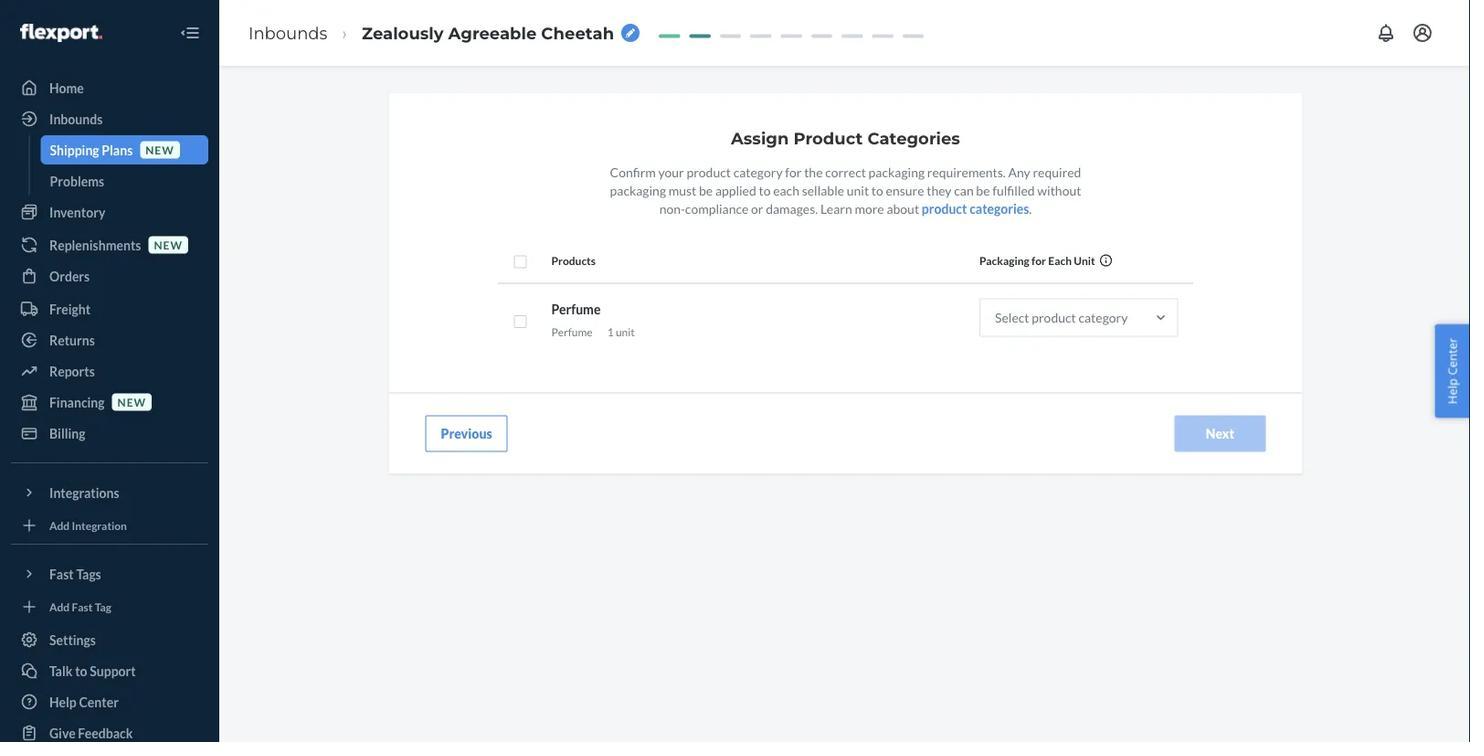 Task type: locate. For each thing, give the bounding box(es) containing it.
add
[[49, 519, 70, 532], [49, 600, 70, 613]]

unit right 1
[[616, 325, 635, 338]]

1 vertical spatial for
[[1032, 254, 1047, 267]]

0 vertical spatial new
[[146, 143, 174, 156]]

add for add fast tag
[[49, 600, 70, 613]]

or
[[751, 200, 764, 216]]

more
[[855, 200, 885, 216]]

packaging
[[869, 164, 925, 179], [610, 182, 666, 198]]

1 horizontal spatial unit
[[847, 182, 869, 198]]

new
[[146, 143, 174, 156], [154, 238, 183, 251], [118, 395, 146, 409]]

0 vertical spatial inbounds
[[249, 23, 328, 43]]

0 vertical spatial fast
[[49, 566, 74, 582]]

perfume down products
[[552, 301, 601, 317]]

0 horizontal spatial inbounds link
[[11, 104, 208, 133]]

1 add from the top
[[49, 519, 70, 532]]

1 horizontal spatial product
[[922, 200, 967, 216]]

0 vertical spatial add
[[49, 519, 70, 532]]

2 add from the top
[[49, 600, 70, 613]]

2 vertical spatial product
[[1032, 310, 1077, 325]]

be
[[699, 182, 713, 198], [977, 182, 990, 198]]

products
[[552, 254, 596, 267]]

0 vertical spatial square image
[[513, 255, 528, 269]]

breadcrumbs navigation
[[234, 6, 655, 60]]

perfume inside perfume perfume
[[552, 325, 593, 338]]

1 vertical spatial unit
[[616, 325, 635, 338]]

0 vertical spatial help center
[[1445, 338, 1461, 404]]

0 vertical spatial unit
[[847, 182, 869, 198]]

new right plans
[[146, 143, 174, 156]]

fast tags button
[[11, 559, 208, 589]]

0 horizontal spatial inbounds
[[49, 111, 103, 127]]

square image left perfume perfume
[[513, 314, 528, 329]]

next button
[[1175, 415, 1266, 452]]

add for add integration
[[49, 519, 70, 532]]

reports link
[[11, 356, 208, 386]]

0 vertical spatial packaging
[[869, 164, 925, 179]]

assign product categories
[[731, 128, 961, 149]]

1 vertical spatial category
[[1079, 310, 1128, 325]]

close navigation image
[[179, 22, 201, 44]]

0 vertical spatial product
[[687, 164, 731, 179]]

1 horizontal spatial center
[[1445, 338, 1461, 375]]

1 vertical spatial add
[[49, 600, 70, 613]]

tag
[[95, 600, 111, 613]]

product categories .
[[922, 200, 1032, 216]]

1 horizontal spatial help
[[1445, 378, 1461, 404]]

0 horizontal spatial center
[[79, 694, 119, 710]]

help inside button
[[1445, 378, 1461, 404]]

to up more
[[872, 182, 884, 198]]

to up or
[[759, 182, 771, 198]]

perfume left 1
[[552, 325, 593, 338]]

category
[[734, 164, 783, 179], [1079, 310, 1128, 325]]

0 horizontal spatial for
[[785, 164, 802, 179]]

1 be from the left
[[699, 182, 713, 198]]

be up compliance
[[699, 182, 713, 198]]

new up orders link
[[154, 238, 183, 251]]

requirements.
[[928, 164, 1006, 179]]

category down unit
[[1079, 310, 1128, 325]]

required
[[1033, 164, 1082, 179]]

1 vertical spatial inbounds
[[49, 111, 103, 127]]

0 vertical spatial perfume
[[552, 301, 601, 317]]

unit up more
[[847, 182, 869, 198]]

support
[[90, 663, 136, 679]]

tags
[[76, 566, 101, 582]]

0 horizontal spatial product
[[687, 164, 731, 179]]

0 horizontal spatial help
[[49, 694, 77, 710]]

1 vertical spatial square image
[[513, 314, 528, 329]]

fulfilled
[[993, 182, 1035, 198]]

they
[[927, 182, 952, 198]]

next
[[1206, 426, 1235, 441]]

0 vertical spatial help
[[1445, 378, 1461, 404]]

be right can
[[977, 182, 990, 198]]

1 horizontal spatial inbounds link
[[249, 23, 328, 43]]

categories
[[868, 128, 961, 149]]

1 horizontal spatial help center
[[1445, 338, 1461, 404]]

0 horizontal spatial packaging
[[610, 182, 666, 198]]

can
[[955, 182, 974, 198]]

inbounds
[[249, 23, 328, 43], [49, 111, 103, 127]]

for up "each"
[[785, 164, 802, 179]]

add left integration
[[49, 519, 70, 532]]

1 perfume from the top
[[552, 301, 601, 317]]

fast
[[49, 566, 74, 582], [72, 600, 93, 613]]

1 vertical spatial new
[[154, 238, 183, 251]]

0 vertical spatial category
[[734, 164, 783, 179]]

0 vertical spatial for
[[785, 164, 802, 179]]

plans
[[102, 142, 133, 158]]

help
[[1445, 378, 1461, 404], [49, 694, 77, 710]]

integration
[[72, 519, 127, 532]]

1 horizontal spatial to
[[759, 182, 771, 198]]

help center
[[1445, 338, 1461, 404], [49, 694, 119, 710]]

billing link
[[11, 419, 208, 448]]

add up settings
[[49, 600, 70, 613]]

product inside 'confirm your product category for the correct packaging requirements. any required packaging must be applied to each sellable unit to ensure they can be fulfilled without non-compliance or damages. learn more about'
[[687, 164, 731, 179]]

1 horizontal spatial for
[[1032, 254, 1047, 267]]

inbounds link
[[249, 23, 328, 43], [11, 104, 208, 133]]

help center button
[[1435, 324, 1471, 418]]

previous
[[441, 426, 492, 441]]

help center link
[[11, 687, 208, 717]]

packaging up ensure
[[869, 164, 925, 179]]

for
[[785, 164, 802, 179], [1032, 254, 1047, 267]]

inventory
[[49, 204, 105, 220]]

1 vertical spatial help
[[49, 694, 77, 710]]

0 horizontal spatial help center
[[49, 694, 119, 710]]

square image left products
[[513, 255, 528, 269]]

product
[[794, 128, 863, 149]]

product
[[687, 164, 731, 179], [922, 200, 967, 216], [1032, 310, 1077, 325]]

packaging down confirm at the top of page
[[610, 182, 666, 198]]

talk to support
[[49, 663, 136, 679]]

1 vertical spatial center
[[79, 694, 119, 710]]

home
[[49, 80, 84, 96]]

to right "talk"
[[75, 663, 87, 679]]

product right select
[[1032, 310, 1077, 325]]

for left each
[[1032, 254, 1047, 267]]

2 perfume from the top
[[552, 325, 593, 338]]

1 vertical spatial perfume
[[552, 325, 593, 338]]

1 horizontal spatial packaging
[[869, 164, 925, 179]]

select
[[996, 310, 1030, 325]]

0 horizontal spatial be
[[699, 182, 713, 198]]

freight
[[49, 301, 91, 317]]

0 horizontal spatial category
[[734, 164, 783, 179]]

fast left tags
[[49, 566, 74, 582]]

freight link
[[11, 294, 208, 324]]

to
[[759, 182, 771, 198], [872, 182, 884, 198], [75, 663, 87, 679]]

2 vertical spatial new
[[118, 395, 146, 409]]

unit
[[847, 182, 869, 198], [616, 325, 635, 338]]

open account menu image
[[1412, 22, 1434, 44]]

2 square image from the top
[[513, 314, 528, 329]]

give feedback button
[[11, 718, 208, 742]]

inbounds link inside "breadcrumbs" navigation
[[249, 23, 328, 43]]

0 vertical spatial inbounds link
[[249, 23, 328, 43]]

0 horizontal spatial to
[[75, 663, 87, 679]]

center inside help center link
[[79, 694, 119, 710]]

fast left 'tag' on the bottom
[[72, 600, 93, 613]]

returns link
[[11, 325, 208, 355]]

the
[[805, 164, 823, 179]]

inbounds inside "breadcrumbs" navigation
[[249, 23, 328, 43]]

cheetah
[[541, 23, 614, 43]]

1 horizontal spatial inbounds
[[249, 23, 328, 43]]

0 vertical spatial center
[[1445, 338, 1461, 375]]

assign
[[731, 128, 789, 149]]

2 horizontal spatial to
[[872, 182, 884, 198]]

new down reports link in the left of the page
[[118, 395, 146, 409]]

category up applied
[[734, 164, 783, 179]]

1 horizontal spatial be
[[977, 182, 990, 198]]

add integration link
[[11, 515, 208, 537]]

product down they on the top right
[[922, 200, 967, 216]]

each
[[773, 182, 800, 198]]

perfume perfume
[[552, 301, 601, 338]]

square image
[[513, 255, 528, 269], [513, 314, 528, 329]]

home link
[[11, 73, 208, 102]]

product up must
[[687, 164, 731, 179]]



Task type: describe. For each thing, give the bounding box(es) containing it.
replenishments
[[49, 237, 141, 253]]

about
[[887, 200, 920, 216]]

1 vertical spatial inbounds link
[[11, 104, 208, 133]]

add fast tag
[[49, 600, 111, 613]]

new for financing
[[118, 395, 146, 409]]

1 vertical spatial packaging
[[610, 182, 666, 198]]

center inside the help center button
[[1445, 338, 1461, 375]]

select product category
[[996, 310, 1128, 325]]

must
[[669, 182, 697, 198]]

integrations
[[49, 485, 119, 500]]

previous button
[[425, 415, 508, 452]]

add integration
[[49, 519, 127, 532]]

agreeable
[[448, 23, 537, 43]]

shipping plans
[[50, 142, 133, 158]]

1 square image from the top
[[513, 255, 528, 269]]

financing
[[49, 394, 105, 410]]

0 horizontal spatial unit
[[616, 325, 635, 338]]

open notifications image
[[1376, 22, 1398, 44]]

flexport logo image
[[20, 24, 102, 42]]

new for replenishments
[[154, 238, 183, 251]]

2 horizontal spatial product
[[1032, 310, 1077, 325]]

1 unit
[[608, 325, 635, 338]]

returns
[[49, 332, 95, 348]]

correct
[[826, 164, 866, 179]]

unit
[[1074, 254, 1096, 267]]

2 be from the left
[[977, 182, 990, 198]]

.
[[1030, 200, 1032, 216]]

fast inside "dropdown button"
[[49, 566, 74, 582]]

for inside 'confirm your product category for the correct packaging requirements. any required packaging must be applied to each sellable unit to ensure they can be fulfilled without non-compliance or damages. learn more about'
[[785, 164, 802, 179]]

packaging for each unit
[[980, 254, 1096, 267]]

1 horizontal spatial category
[[1079, 310, 1128, 325]]

to inside button
[[75, 663, 87, 679]]

packaging
[[980, 254, 1030, 267]]

settings
[[49, 632, 96, 648]]

talk to support button
[[11, 656, 208, 686]]

zealously agreeable cheetah
[[362, 23, 614, 43]]

product categories button
[[922, 199, 1030, 217]]

ensure
[[886, 182, 925, 198]]

1
[[608, 325, 614, 338]]

inventory link
[[11, 197, 208, 227]]

problems link
[[41, 166, 208, 196]]

confirm your product category for the correct packaging requirements. any required packaging must be applied to each sellable unit to ensure they can be fulfilled without non-compliance or damages. learn more about
[[610, 164, 1082, 216]]

pencil alt image
[[626, 29, 635, 38]]

categories
[[970, 200, 1030, 216]]

1 vertical spatial product
[[922, 200, 967, 216]]

billing
[[49, 425, 85, 441]]

feedback
[[78, 725, 133, 741]]

give
[[49, 725, 76, 741]]

compliance
[[685, 200, 749, 216]]

non-
[[660, 200, 685, 216]]

1 vertical spatial fast
[[72, 600, 93, 613]]

1 vertical spatial help center
[[49, 694, 119, 710]]

problems
[[50, 173, 104, 189]]

unit inside 'confirm your product category for the correct packaging requirements. any required packaging must be applied to each sellable unit to ensure they can be fulfilled without non-compliance or damages. learn more about'
[[847, 182, 869, 198]]

orders link
[[11, 261, 208, 291]]

confirm
[[610, 164, 656, 179]]

your
[[659, 164, 684, 179]]

new for shipping plans
[[146, 143, 174, 156]]

help center inside button
[[1445, 338, 1461, 404]]

sellable
[[802, 182, 845, 198]]

fast tags
[[49, 566, 101, 582]]

give feedback
[[49, 725, 133, 741]]

applied
[[716, 182, 757, 198]]

integrations button
[[11, 478, 208, 507]]

learn
[[821, 200, 853, 216]]

damages.
[[766, 200, 818, 216]]

zealously
[[362, 23, 444, 43]]

category inside 'confirm your product category for the correct packaging requirements. any required packaging must be applied to each sellable unit to ensure they can be fulfilled without non-compliance or damages. learn more about'
[[734, 164, 783, 179]]

any
[[1009, 164, 1031, 179]]

reports
[[49, 363, 95, 379]]

shipping
[[50, 142, 99, 158]]

talk
[[49, 663, 73, 679]]

add fast tag link
[[11, 596, 208, 618]]

without
[[1038, 182, 1082, 198]]

settings link
[[11, 625, 208, 654]]

each
[[1049, 254, 1072, 267]]

orders
[[49, 268, 90, 284]]



Task type: vqa. For each thing, say whether or not it's contained in the screenshot.
sellable
yes



